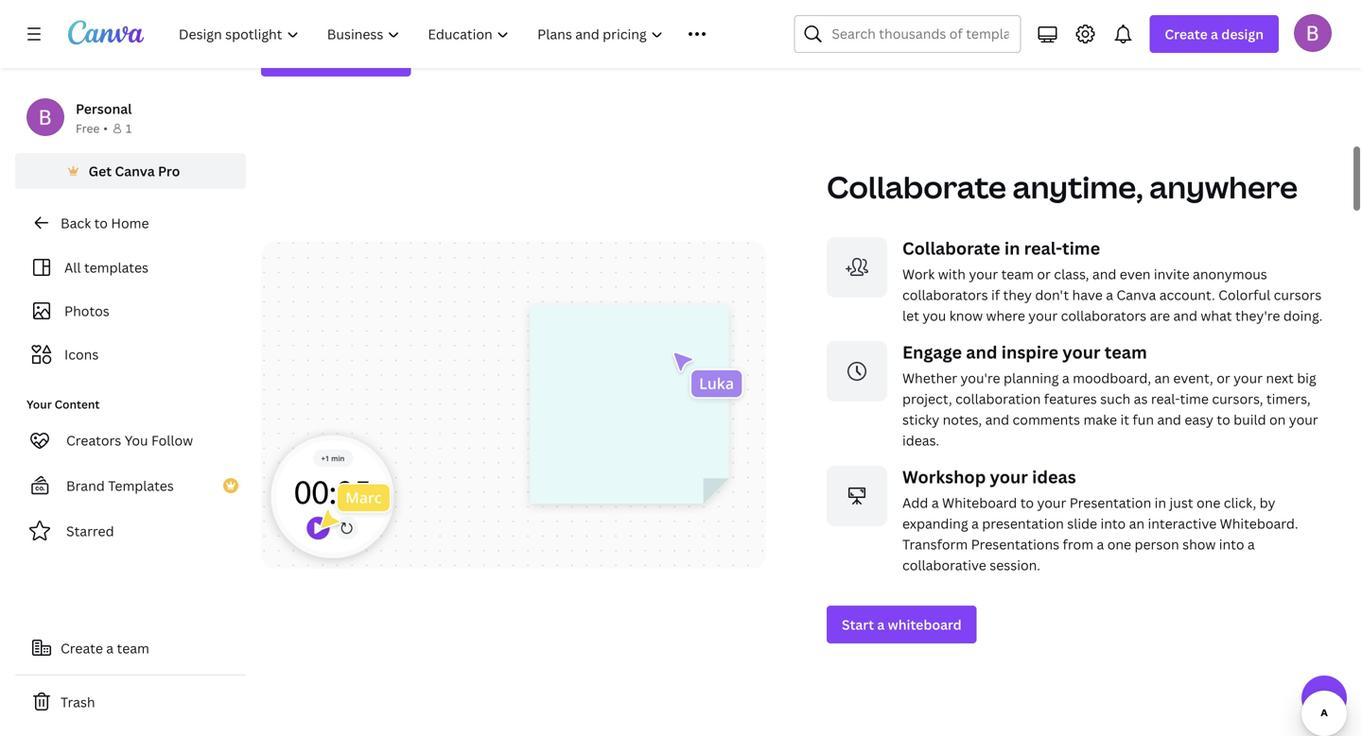 Task type: locate. For each thing, give the bounding box(es) containing it.
or
[[1037, 265, 1051, 283], [1217, 369, 1230, 387]]

0 vertical spatial time
[[1062, 237, 1100, 260]]

easy
[[1185, 411, 1214, 429]]

a right add
[[932, 494, 939, 512]]

engage
[[902, 341, 962, 364]]

0 vertical spatial in
[[1004, 237, 1020, 260]]

an up person
[[1129, 515, 1145, 533]]

an left event,
[[1155, 369, 1170, 387]]

design
[[1222, 25, 1264, 43]]

0 horizontal spatial into
[[1101, 515, 1126, 533]]

whiteboard.
[[1220, 515, 1298, 533]]

time
[[1062, 237, 1100, 260], [1180, 390, 1209, 408]]

one
[[1197, 494, 1221, 512], [1107, 536, 1131, 554]]

create
[[1165, 25, 1208, 43], [61, 640, 103, 658]]

you
[[125, 432, 148, 450]]

0 horizontal spatial in
[[1004, 237, 1020, 260]]

in
[[1004, 237, 1020, 260], [1155, 494, 1166, 512]]

collaborators down have
[[1061, 307, 1147, 325]]

1 vertical spatial or
[[1217, 369, 1230, 387]]

follow
[[151, 432, 193, 450]]

start a whiteboard link
[[827, 606, 977, 644]]

a left design
[[1211, 25, 1218, 43]]

cursors,
[[1212, 390, 1263, 408]]

team inside create a team button
[[117, 640, 149, 658]]

0 horizontal spatial or
[[1037, 265, 1051, 283]]

0 horizontal spatial to
[[94, 214, 108, 232]]

1 horizontal spatial time
[[1180, 390, 1209, 408]]

0 horizontal spatial an
[[1129, 515, 1145, 533]]

0 horizontal spatial collaborators
[[902, 286, 988, 304]]

0 vertical spatial to
[[94, 214, 108, 232]]

just
[[1170, 494, 1193, 512]]

1 horizontal spatial to
[[1020, 494, 1034, 512]]

one left person
[[1107, 536, 1131, 554]]

0 vertical spatial an
[[1155, 369, 1170, 387]]

collaborate for collaborate in real-time work with your team or class, and even invite anonymous collaborators if they don't have a canva account. colorful cursors let you know where your collaborators are and what they're doing.
[[902, 237, 1000, 260]]

collaborate anytime, anywhere
[[827, 166, 1298, 207]]

0 horizontal spatial real-
[[1024, 237, 1062, 260]]

icons link
[[26, 337, 235, 373]]

canva down the even
[[1117, 286, 1156, 304]]

2 horizontal spatial to
[[1217, 411, 1230, 429]]

1 horizontal spatial in
[[1155, 494, 1166, 512]]

they're
[[1235, 307, 1280, 325]]

2 vertical spatial team
[[117, 640, 149, 658]]

create for create a team
[[61, 640, 103, 658]]

your up moodboard,
[[1063, 341, 1101, 364]]

content
[[54, 397, 100, 412]]

1 vertical spatial canva
[[1117, 286, 1156, 304]]

create up trash
[[61, 640, 103, 658]]

real- up class,
[[1024, 237, 1062, 260]]

photos
[[64, 302, 109, 320]]

create inside button
[[61, 640, 103, 658]]

or up don't
[[1037, 265, 1051, 283]]

1 horizontal spatial create
[[1165, 25, 1208, 43]]

1 horizontal spatial or
[[1217, 369, 1230, 387]]

create for create a design
[[1165, 25, 1208, 43]]

1 horizontal spatial real-
[[1151, 390, 1180, 408]]

into down presentation
[[1101, 515, 1126, 533]]

1 horizontal spatial team
[[1001, 265, 1034, 283]]

1 horizontal spatial one
[[1197, 494, 1221, 512]]

or inside collaborate in real-time work with your team or class, and even invite anonymous collaborators if they don't have a canva account. colorful cursors let you know where your collaborators are and what they're doing.
[[1037, 265, 1051, 283]]

let
[[902, 307, 919, 325]]

create inside dropdown button
[[1165, 25, 1208, 43]]

team up trash link
[[117, 640, 149, 658]]

icons
[[64, 346, 99, 364]]

1 horizontal spatial canva
[[1117, 286, 1156, 304]]

team up moodboard,
[[1105, 341, 1147, 364]]

1 vertical spatial in
[[1155, 494, 1166, 512]]

None search field
[[794, 15, 1021, 53]]

slide
[[1067, 515, 1097, 533]]

Search search field
[[832, 16, 1009, 52]]

a right start
[[877, 616, 885, 634]]

bob builder image
[[1294, 14, 1332, 52]]

whether
[[902, 369, 957, 387]]

and up you're
[[966, 341, 998, 364]]

or up cursors,
[[1217, 369, 1230, 387]]

where
[[986, 307, 1025, 325]]

person
[[1135, 536, 1179, 554]]

1 horizontal spatial an
[[1155, 369, 1170, 387]]

0 vertical spatial collaborators
[[902, 286, 988, 304]]

collaborators
[[902, 286, 988, 304], [1061, 307, 1147, 325]]

an
[[1155, 369, 1170, 387], [1129, 515, 1145, 533]]

fun
[[1133, 411, 1154, 429]]

0 vertical spatial collaborate
[[827, 166, 1007, 207]]

0 vertical spatial or
[[1037, 265, 1051, 283]]

a up trash link
[[106, 640, 114, 658]]

know
[[950, 307, 983, 325]]

1 vertical spatial collaborators
[[1061, 307, 1147, 325]]

collaborate inside collaborate in real-time work with your team or class, and even invite anonymous collaborators if they don't have a canva account. colorful cursors let you know where your collaborators are and what they're doing.
[[902, 237, 1000, 260]]

from
[[1063, 536, 1094, 554]]

real- right as
[[1151, 390, 1180, 408]]

invite
[[1154, 265, 1190, 283]]

0 vertical spatial real-
[[1024, 237, 1062, 260]]

in left just
[[1155, 494, 1166, 512]]

engage and inspire your team image
[[827, 341, 887, 402]]

next
[[1266, 369, 1294, 387]]

1 vertical spatial create
[[61, 640, 103, 658]]

all templates
[[64, 259, 148, 277]]

collaborate up work
[[827, 166, 1007, 207]]

a up 'features'
[[1062, 369, 1070, 387]]

all
[[64, 259, 81, 277]]

collaborators down the with
[[902, 286, 988, 304]]

1 horizontal spatial collaborators
[[1061, 307, 1147, 325]]

0 horizontal spatial one
[[1107, 536, 1131, 554]]

to right back
[[94, 214, 108, 232]]

0 vertical spatial create
[[1165, 25, 1208, 43]]

anytime,
[[1013, 166, 1143, 207]]

team up they
[[1001, 265, 1034, 283]]

into
[[1101, 515, 1126, 533], [1219, 536, 1244, 554]]

a right from
[[1097, 536, 1104, 554]]

1 vertical spatial time
[[1180, 390, 1209, 408]]

templates
[[108, 477, 174, 495]]

collaborate in real-time image
[[827, 237, 887, 298]]

a right have
[[1106, 286, 1113, 304]]

0 horizontal spatial canva
[[115, 162, 155, 180]]

presentation
[[1070, 494, 1152, 512]]

real-
[[1024, 237, 1062, 260], [1151, 390, 1180, 408]]

to
[[94, 214, 108, 232], [1217, 411, 1230, 429], [1020, 494, 1034, 512]]

cursors
[[1274, 286, 1322, 304]]

one right just
[[1197, 494, 1221, 512]]

create left design
[[1165, 25, 1208, 43]]

create a design button
[[1150, 15, 1279, 53]]

to up the 'presentation'
[[1020, 494, 1034, 512]]

a
[[1211, 25, 1218, 43], [1106, 286, 1113, 304], [1062, 369, 1070, 387], [932, 494, 939, 512], [972, 515, 979, 533], [1097, 536, 1104, 554], [1248, 536, 1255, 554], [877, 616, 885, 634], [106, 640, 114, 658]]

0 vertical spatial canva
[[115, 162, 155, 180]]

1 vertical spatial an
[[1129, 515, 1145, 533]]

top level navigation element
[[166, 15, 749, 53], [166, 15, 749, 53]]

class,
[[1054, 265, 1089, 283]]

a inside button
[[106, 640, 114, 658]]

1 vertical spatial to
[[1217, 411, 1230, 429]]

features
[[1044, 390, 1097, 408]]

real- inside engage and inspire your team whether you're planning a moodboard, an event, or your next big project, collaboration features such as real-time cursors, timers, sticky notes, and comments make it fun and easy to build on your ideas.
[[1151, 390, 1180, 408]]

brand
[[66, 477, 105, 495]]

notes,
[[943, 411, 982, 429]]

ideas.
[[902, 432, 939, 450]]

1 vertical spatial team
[[1105, 341, 1147, 364]]

0 horizontal spatial time
[[1062, 237, 1100, 260]]

to right the "easy"
[[1217, 411, 1230, 429]]

into right show
[[1219, 536, 1244, 554]]

templates
[[84, 259, 148, 277]]

and
[[1093, 265, 1117, 283], [1173, 307, 1198, 325], [966, 341, 998, 364], [985, 411, 1009, 429], [1157, 411, 1181, 429]]

time up class,
[[1062, 237, 1100, 260]]

back to home link
[[15, 204, 246, 242]]

0 horizontal spatial team
[[117, 640, 149, 658]]

1 vertical spatial one
[[1107, 536, 1131, 554]]

in up they
[[1004, 237, 1020, 260]]

your up "whiteboard"
[[990, 466, 1028, 489]]

don't
[[1035, 286, 1069, 304]]

1 vertical spatial collaborate
[[902, 237, 1000, 260]]

0 vertical spatial team
[[1001, 265, 1034, 283]]

or inside engage and inspire your team whether you're planning a moodboard, an event, or your next big project, collaboration features such as real-time cursors, timers, sticky notes, and comments make it fun and easy to build on your ideas.
[[1217, 369, 1230, 387]]

1 vertical spatial real-
[[1151, 390, 1180, 408]]

create a team button
[[15, 630, 246, 668]]

even
[[1120, 265, 1151, 283]]

presentations
[[971, 536, 1060, 554]]

a inside collaborate in real-time work with your team or class, and even invite anonymous collaborators if they don't have a canva account. colorful cursors let you know where your collaborators are and what they're doing.
[[1106, 286, 1113, 304]]

big
[[1297, 369, 1316, 387]]

canva left "pro" in the left top of the page
[[115, 162, 155, 180]]

back to home
[[61, 214, 149, 232]]

2 vertical spatial to
[[1020, 494, 1034, 512]]

expanding
[[902, 515, 968, 533]]

are
[[1150, 307, 1170, 325]]

collaborate for collaborate anytime, anywhere
[[827, 166, 1007, 207]]

by
[[1260, 494, 1276, 512]]

0 horizontal spatial create
[[61, 640, 103, 658]]

collaborate up the with
[[902, 237, 1000, 260]]

team
[[1001, 265, 1034, 283], [1105, 341, 1147, 364], [117, 640, 149, 658]]

1 horizontal spatial into
[[1219, 536, 1244, 554]]

an inside engage and inspire your team whether you're planning a moodboard, an event, or your next big project, collaboration features such as real-time cursors, timers, sticky notes, and comments make it fun and easy to build on your ideas.
[[1155, 369, 1170, 387]]

a down "whiteboard"
[[972, 515, 979, 533]]

collaborative
[[902, 556, 987, 574]]

your content
[[26, 397, 100, 412]]

2 horizontal spatial team
[[1105, 341, 1147, 364]]

time down event,
[[1180, 390, 1209, 408]]

creators
[[66, 432, 121, 450]]



Task type: vqa. For each thing, say whether or not it's contained in the screenshot.
.
no



Task type: describe. For each thing, give the bounding box(es) containing it.
get
[[89, 162, 112, 180]]

brand templates
[[66, 477, 174, 495]]

canva inside button
[[115, 162, 155, 180]]

start
[[842, 616, 874, 634]]

home
[[111, 214, 149, 232]]

and down account.
[[1173, 307, 1198, 325]]

brand templates link
[[15, 467, 246, 505]]

project,
[[902, 390, 952, 408]]

you're
[[961, 369, 1000, 387]]

your up cursors,
[[1234, 369, 1263, 387]]

team inside collaborate in real-time work with your team or class, and even invite anonymous collaborators if they don't have a canva account. colorful cursors let you know where your collaborators are and what they're doing.
[[1001, 265, 1034, 283]]

you
[[923, 307, 946, 325]]

build
[[1234, 411, 1266, 429]]

on
[[1270, 411, 1286, 429]]

a down whiteboard.
[[1248, 536, 1255, 554]]

collaboration
[[956, 390, 1041, 408]]

doing.
[[1284, 307, 1323, 325]]

with
[[938, 265, 966, 283]]

all templates link
[[26, 250, 235, 286]]

and down the collaboration
[[985, 411, 1009, 429]]

to inside engage and inspire your team whether you're planning a moodboard, an event, or your next big project, collaboration features such as real-time cursors, timers, sticky notes, and comments make it fun and easy to build on your ideas.
[[1217, 411, 1230, 429]]

workshop your ideas add a whiteboard to your presentation in just one click, by expanding a presentation slide into an interactive whiteboard. transform presentations from a one person show into a collaborative session.
[[902, 466, 1298, 574]]

a inside engage and inspire your team whether you're planning a moodboard, an event, or your next big project, collaboration features such as real-time cursors, timers, sticky notes, and comments make it fun and easy to build on your ideas.
[[1062, 369, 1070, 387]]

work
[[902, 265, 935, 283]]

account.
[[1159, 286, 1215, 304]]

creators you follow
[[66, 432, 193, 450]]

back
[[61, 214, 91, 232]]

starred link
[[15, 513, 246, 551]]

they
[[1003, 286, 1032, 304]]

your up if at the right
[[969, 265, 998, 283]]

it
[[1120, 411, 1129, 429]]

anonymous
[[1193, 265, 1267, 283]]

1 vertical spatial into
[[1219, 536, 1244, 554]]

timers,
[[1267, 390, 1311, 408]]

0 vertical spatial one
[[1197, 494, 1221, 512]]

trash link
[[15, 684, 246, 722]]

if
[[991, 286, 1000, 304]]

collaborate in real-time work with your team or class, and even invite anonymous collaborators if they don't have a canva account. colorful cursors let you know where your collaborators are and what they're doing.
[[902, 237, 1323, 325]]

anywhere
[[1150, 166, 1298, 207]]

such
[[1100, 390, 1131, 408]]

and up have
[[1093, 265, 1117, 283]]

session.
[[990, 556, 1041, 574]]

and right fun
[[1157, 411, 1181, 429]]

workshop your ideas image
[[827, 466, 887, 527]]

photos link
[[26, 293, 235, 329]]

have
[[1072, 286, 1103, 304]]

show
[[1183, 536, 1216, 554]]

click,
[[1224, 494, 1256, 512]]

interactive
[[1148, 515, 1217, 533]]

your down timers,
[[1289, 411, 1318, 429]]

free •
[[76, 121, 108, 136]]

canva inside collaborate in real-time work with your team or class, and even invite anonymous collaborators if they don't have a canva account. colorful cursors let you know where your collaborators are and what they're doing.
[[1117, 286, 1156, 304]]

create a team
[[61, 640, 149, 658]]

time inside collaborate in real-time work with your team or class, and even invite anonymous collaborators if they don't have a canva account. colorful cursors let you know where your collaborators are and what they're doing.
[[1062, 237, 1100, 260]]

add
[[902, 494, 928, 512]]

personal
[[76, 100, 132, 118]]

colorful
[[1219, 286, 1271, 304]]

whiteboard
[[942, 494, 1017, 512]]

team inside engage and inspire your team whether you're planning a moodboard, an event, or your next big project, collaboration features such as real-time cursors, timers, sticky notes, and comments make it fun and easy to build on your ideas.
[[1105, 341, 1147, 364]]

free
[[76, 121, 100, 136]]

create a design
[[1165, 25, 1264, 43]]

get canva pro button
[[15, 153, 246, 189]]

trash
[[61, 694, 95, 712]]

time inside engage and inspire your team whether you're planning a moodboard, an event, or your next big project, collaboration features such as real-time cursors, timers, sticky notes, and comments make it fun and easy to build on your ideas.
[[1180, 390, 1209, 408]]

in inside workshop your ideas add a whiteboard to your presentation in just one click, by expanding a presentation slide into an interactive whiteboard. transform presentations from a one person show into a collaborative session.
[[1155, 494, 1166, 512]]

an inside workshop your ideas add a whiteboard to your presentation in just one click, by expanding a presentation slide into an interactive whiteboard. transform presentations from a one person show into a collaborative session.
[[1129, 515, 1145, 533]]

engage and inspire your team whether you're planning a moodboard, an event, or your next big project, collaboration features such as real-time cursors, timers, sticky notes, and comments make it fun and easy to build on your ideas.
[[902, 341, 1318, 450]]

inspire
[[1002, 341, 1059, 364]]

to inside workshop your ideas add a whiteboard to your presentation in just one click, by expanding a presentation slide into an interactive whiteboard. transform presentations from a one person show into a collaborative session.
[[1020, 494, 1034, 512]]

a inside dropdown button
[[1211, 25, 1218, 43]]

event,
[[1173, 369, 1213, 387]]

your down don't
[[1029, 307, 1058, 325]]

1
[[126, 121, 132, 136]]

your down ideas
[[1037, 494, 1066, 512]]

sticky
[[902, 411, 940, 429]]

starred
[[66, 523, 114, 541]]

comments
[[1013, 411, 1080, 429]]

presentation
[[982, 515, 1064, 533]]

0 vertical spatial into
[[1101, 515, 1126, 533]]

in inside collaborate in real-time work with your team or class, and even invite anonymous collaborators if they don't have a canva account. colorful cursors let you know where your collaborators are and what they're doing.
[[1004, 237, 1020, 260]]

what
[[1201, 307, 1232, 325]]

•
[[103, 121, 108, 136]]

get canva pro
[[89, 162, 180, 180]]

real- inside collaborate in real-time work with your team or class, and even invite anonymous collaborators if they don't have a canva account. colorful cursors let you know where your collaborators are and what they're doing.
[[1024, 237, 1062, 260]]

as
[[1134, 390, 1148, 408]]

planning
[[1004, 369, 1059, 387]]

ideas
[[1032, 466, 1076, 489]]

creators you follow link
[[15, 422, 246, 460]]

transform
[[902, 536, 968, 554]]

pro
[[158, 162, 180, 180]]

start a whiteboard
[[842, 616, 962, 634]]

workshop
[[902, 466, 986, 489]]



